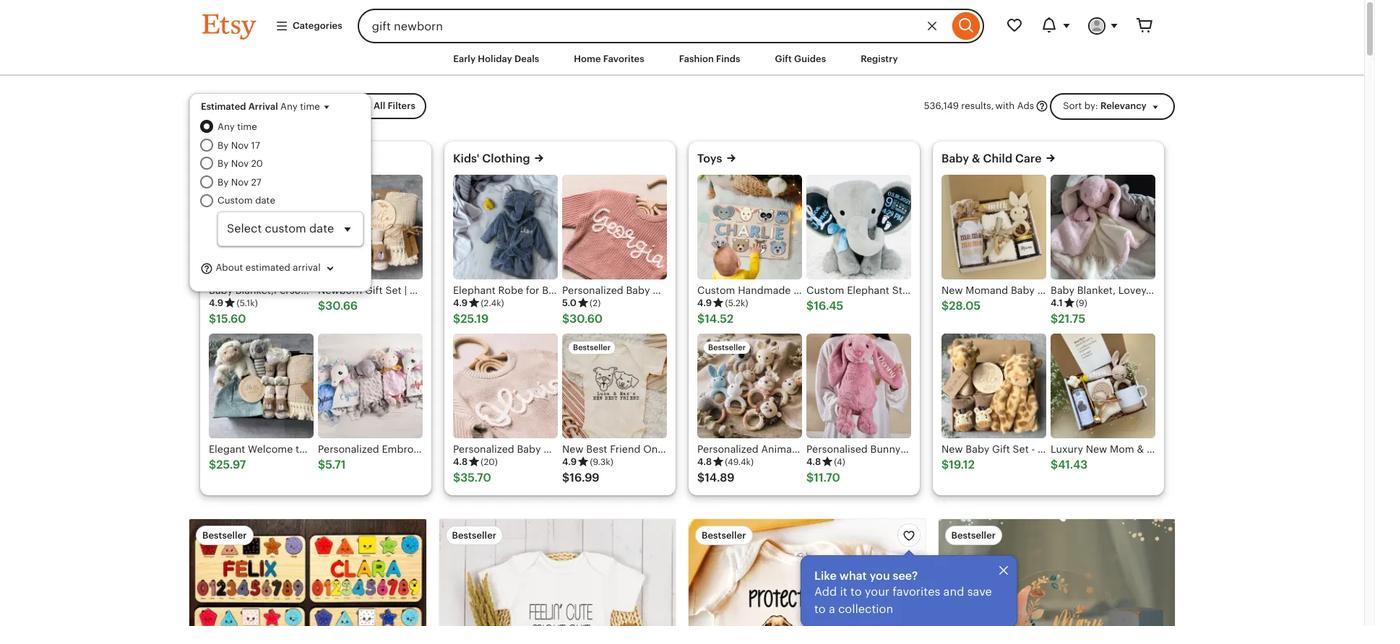 Task type: vqa. For each thing, say whether or not it's contained in the screenshot.
first By from the top
yes



Task type: describe. For each thing, give the bounding box(es) containing it.
baby blanket,personalized embroidered name,stroller blanket,newborn baby gift ,soft breathable cotton knit, baby shower gift image
[[209, 175, 314, 280]]

$ 35.70
[[453, 471, 491, 485]]

nov for 27
[[231, 177, 249, 188]]

0 vertical spatial to
[[850, 585, 862, 599]]

select an estimated delivery date option group
[[200, 120, 364, 246]]

$ for 15.60
[[209, 312, 216, 326]]

by for by nov 17
[[218, 140, 229, 151]]

$ 28.05
[[942, 299, 981, 313]]

4.9 for 16.99
[[562, 457, 577, 468]]

by:
[[1085, 101, 1098, 111]]

like what you see? add it to your favorites and save to a collection
[[814, 569, 992, 616]]

about estimated arrival
[[213, 263, 321, 274]]

$ for 25.19
[[453, 312, 461, 326]]

time inside any time 'link'
[[237, 122, 257, 132]]

child
[[983, 152, 1013, 166]]

baby shower gift, protected by dog onesie®, protected by pets onesie®, newborn baby gift, personalized baby onesie®, custom dog onesie® image
[[689, 520, 926, 627]]

0 vertical spatial any
[[280, 101, 298, 112]]

(20)
[[481, 458, 498, 468]]

by nov 27 link
[[218, 176, 364, 190]]

4 bestseller link from the left
[[939, 520, 1175, 627]]

gift
[[775, 53, 792, 64]]

add
[[814, 585, 837, 599]]

by nov 20 link
[[218, 157, 364, 171]]

none search field inside categories "banner"
[[358, 9, 984, 43]]

(2)
[[590, 299, 601, 309]]

4.9 for 25.19
[[453, 298, 468, 309]]

by for by nov 20
[[218, 159, 229, 169]]

registry link
[[850, 46, 909, 72]]

new baby gift set - ideal for new baby boys or girls - newborn gift box featuring safari animals - perfect for baby showers, welcoming image
[[942, 334, 1047, 439]]

personalized baby sweater: custom name and monogram for your cherished niece image
[[453, 334, 558, 439]]

estimated
[[201, 101, 246, 112]]

(4)
[[834, 458, 846, 468]]

(9)
[[1076, 299, 1088, 309]]

luxury new mom & baby gift box for women after birth | baby gift basket, postpartum care package, push present, newborn boys, girls, unisex image
[[1051, 334, 1156, 439]]

by for by nov 27
[[218, 177, 229, 188]]

4.8 for 11.70
[[807, 457, 821, 468]]

menu bar containing early holiday deals
[[176, 43, 1188, 76]]

4.9 for 14.52
[[698, 298, 712, 309]]

any time link
[[218, 120, 364, 134]]

by nov 20
[[218, 159, 263, 169]]

collection
[[838, 603, 893, 616]]

$ 16.99
[[562, 471, 600, 485]]

(5.1k)
[[237, 299, 258, 309]]

&
[[972, 152, 981, 166]]

fashion
[[679, 53, 714, 64]]

2 bestseller link from the left
[[439, 520, 676, 627]]

bestseller for personalized animal crochet rattle | baby shower gift | custom wooden baby rattle | crochet rattle toy | newborn gift for christmas image
[[708, 343, 746, 352]]

baby & child care
[[942, 152, 1042, 166]]

toys
[[698, 152, 723, 166]]

28.05
[[949, 299, 981, 313]]

about
[[216, 263, 243, 274]]

custom date
[[218, 195, 275, 206]]

product video element for 4th bestseller link from left
[[939, 520, 1175, 627]]

11.70
[[814, 471, 841, 485]]

$ for 19.12
[[942, 458, 949, 472]]

home
[[574, 53, 601, 64]]

$ 30.66
[[318, 299, 358, 313]]

registry
[[861, 53, 898, 64]]

by nov 17
[[218, 140, 260, 151]]

early holiday deals
[[453, 53, 539, 64]]

kids'
[[453, 152, 480, 166]]

custom elephant stuffed animal - the perfect baby shower and newborn gift, birth announcement, and warm welcome for the new baby image
[[807, 175, 911, 280]]

relevancy
[[1101, 101, 1147, 111]]

personalized animal crochet rattle | baby shower gift | custom wooden baby rattle | crochet rattle toy | newborn gift for christmas image
[[698, 334, 802, 439]]

sort
[[1063, 101, 1082, 111]]

$ for 14.89
[[698, 471, 705, 485]]

kids' clothing link
[[453, 152, 530, 166]]

custom
[[218, 195, 253, 206]]

your
[[865, 585, 889, 599]]

baby blanket, lovey, personalized blanket, security blanket, luvster, new baby, 16" animal lovey, baby shower gift image
[[1051, 175, 1156, 280]]

(49.4k)
[[725, 458, 754, 468]]

toys link
[[698, 152, 723, 166]]

16.45
[[814, 299, 844, 313]]

4.8 for 14.89
[[698, 457, 712, 468]]

$ 16.45
[[807, 299, 844, 313]]

gift guides
[[775, 53, 826, 64]]

(5.2k)
[[725, 299, 749, 309]]

$ 25.97
[[209, 458, 246, 472]]

1 horizontal spatial time
[[300, 101, 320, 112]]

kids' clothing
[[453, 152, 530, 166]]

$ 11.70
[[807, 471, 841, 485]]

sort by: relevancy
[[1063, 101, 1147, 111]]

bestseller down $ 25.97
[[202, 530, 247, 541]]

536,149 results,
[[924, 100, 994, 111]]

care
[[1016, 152, 1042, 166]]

favorites
[[893, 585, 940, 599]]

by nov 27
[[218, 177, 262, 188]]

finds
[[716, 53, 741, 64]]

all filters button
[[348, 94, 426, 120]]

$ for 28.05
[[942, 299, 949, 313]]

personalized embroidered baby shower gifts,personalized baby comforter blankets,custom baby shower gifts,baby gifts for new moms,baby gifts image
[[318, 334, 423, 439]]

1 vertical spatial to
[[814, 603, 826, 616]]

what
[[839, 569, 867, 583]]

536,149
[[924, 100, 959, 111]]

bestseller up 'save'
[[952, 530, 996, 541]]

newborn gift set | baby boy and girl gift | baby gift box for newborns | baby shower present image
[[318, 175, 423, 280]]

5.71
[[325, 458, 346, 472]]

guides
[[794, 53, 826, 64]]

30.60
[[570, 312, 603, 326]]

and
[[943, 585, 964, 599]]

$ for 14.52
[[698, 312, 705, 326]]



Task type: locate. For each thing, give the bounding box(es) containing it.
like
[[814, 569, 837, 583]]

1 vertical spatial any
[[218, 122, 235, 132]]

0 vertical spatial nov
[[231, 140, 249, 151]]

bestseller for "baby shower gift, protected by dog onesie®, protected by pets onesie®, newborn baby gift, personalized baby onesie®, custom dog onesie®" image
[[702, 530, 746, 541]]

2 vertical spatial by
[[218, 177, 229, 188]]

categories banner
[[176, 0, 1188, 43]]

with ads
[[996, 100, 1034, 111]]

$ 25.19
[[453, 312, 489, 326]]

3 bestseller link from the left
[[689, 520, 926, 627]]

1 horizontal spatial to
[[850, 585, 862, 599]]

menu bar
[[176, 43, 1188, 76]]

baby & child care link
[[942, 152, 1042, 166]]

fashion finds
[[679, 53, 741, 64]]

$ for 11.70
[[807, 471, 814, 485]]

$ for 35.70
[[453, 471, 461, 485]]

personalized baby sweater: exquisitely handcrafted name & monogram | timeless keepsake for baby image
[[562, 175, 667, 280]]

1 horizontal spatial any
[[280, 101, 298, 112]]

nov left 27
[[231, 177, 249, 188]]

you
[[870, 569, 890, 583]]

home favorites link
[[563, 46, 655, 72]]

16.99
[[570, 471, 600, 485]]

2 product video element from the left
[[939, 520, 1175, 627]]

elegant welcome to the world baby gifts - perfect for baby boys and baby girls image
[[209, 334, 314, 439]]

$ 14.52
[[698, 312, 734, 326]]

product video element
[[189, 520, 426, 627], [939, 520, 1175, 627]]

deals
[[515, 53, 539, 64]]

$
[[318, 299, 325, 313], [807, 299, 814, 313], [942, 299, 949, 313], [209, 312, 216, 326], [453, 312, 461, 326], [562, 312, 570, 326], [698, 312, 705, 326], [1051, 312, 1058, 326], [209, 458, 216, 472], [318, 458, 325, 472], [942, 458, 949, 472], [1051, 458, 1058, 472], [453, 471, 461, 485], [562, 471, 570, 485], [698, 471, 705, 485], [807, 471, 814, 485]]

17
[[251, 140, 260, 151]]

$ for 25.97
[[209, 458, 216, 472]]

holiday
[[478, 53, 512, 64]]

all
[[374, 101, 385, 112]]

elephant robe for baby boys, baby bath robe, baby robe with ears, boy baby bathrobe, elephant baby shower gift, elephant baby robe with name image
[[453, 175, 558, 280]]

$ for 30.60
[[562, 312, 570, 326]]

to left a
[[814, 603, 826, 616]]

None search field
[[358, 9, 984, 43]]

1 horizontal spatial 4.8
[[698, 457, 712, 468]]

a
[[829, 603, 835, 616]]

ads
[[1018, 100, 1034, 111]]

0 vertical spatial time
[[300, 101, 320, 112]]

by up custom
[[218, 177, 229, 188]]

35.70
[[461, 471, 491, 485]]

1 vertical spatial by
[[218, 159, 229, 169]]

product video element for fourth bestseller link from right
[[189, 520, 426, 627]]

$ for 21.75
[[1051, 312, 1058, 326]]

arrival
[[293, 263, 321, 274]]

to right it at the bottom right of the page
[[850, 585, 862, 599]]

3 nov from the top
[[231, 177, 249, 188]]

2 nov from the top
[[231, 159, 249, 169]]

19.12
[[949, 458, 975, 472]]

$ for 16.45
[[807, 299, 814, 313]]

1 vertical spatial nov
[[231, 159, 249, 169]]

4.8 up $ 14.89
[[698, 457, 712, 468]]

categories
[[293, 20, 342, 31]]

nov left the 17
[[231, 140, 249, 151]]

save
[[967, 585, 992, 599]]

clothing
[[482, 152, 530, 166]]

3 by from the top
[[218, 177, 229, 188]]

1 product video element from the left
[[189, 520, 426, 627]]

estimated arrival any time
[[201, 101, 320, 112]]

date
[[255, 195, 275, 206]]

$ 30.60
[[562, 312, 603, 326]]

bestseller link
[[189, 520, 426, 627], [439, 520, 676, 627], [689, 520, 926, 627], [939, 520, 1175, 627]]

5.0
[[562, 298, 577, 309]]

bestseller down 14.52
[[708, 343, 746, 352]]

14.52
[[705, 312, 734, 326]]

nov left 20
[[231, 159, 249, 169]]

4.8 up $ 11.70
[[807, 457, 821, 468]]

0 vertical spatial by
[[218, 140, 229, 151]]

0 horizontal spatial 4.8
[[453, 457, 468, 468]]

nov
[[231, 140, 249, 151], [231, 159, 249, 169], [231, 177, 249, 188]]

4.9
[[209, 298, 224, 309], [453, 298, 468, 309], [698, 298, 712, 309], [562, 457, 577, 468]]

home favorites
[[574, 53, 645, 64]]

filters
[[388, 101, 416, 112]]

$ for 30.66
[[318, 299, 325, 313]]

4.9 up the $ 15.60
[[209, 298, 224, 309]]

by down the by nov 17
[[218, 159, 229, 169]]

41.43
[[1058, 458, 1088, 472]]

bestseller down '35.70'
[[452, 530, 497, 541]]

tooltip containing like what you see?
[[801, 552, 1017, 627]]

gift guides link
[[764, 46, 837, 72]]

2 by from the top
[[218, 159, 229, 169]]

time up any time 'link'
[[300, 101, 320, 112]]

time up the by nov 17
[[237, 122, 257, 132]]

1 4.8 from the left
[[453, 457, 468, 468]]

2 vertical spatial nov
[[231, 177, 249, 188]]

4.8
[[453, 457, 468, 468], [698, 457, 712, 468], [807, 457, 821, 468]]

21.75
[[1058, 312, 1086, 326]]

any time
[[218, 122, 257, 132]]

4.1
[[1051, 298, 1063, 309]]

4.9 up $ 25.19
[[453, 298, 468, 309]]

4.9 for 15.60
[[209, 298, 224, 309]]

$ 14.89
[[698, 471, 735, 485]]

nov for 20
[[231, 159, 249, 169]]

bestseller
[[573, 343, 611, 352], [708, 343, 746, 352], [202, 530, 247, 541], [452, 530, 497, 541], [702, 530, 746, 541], [952, 530, 996, 541]]

$ 41.43
[[1051, 458, 1088, 472]]

bestseller down 14.89
[[702, 530, 746, 541]]

(9.3k)
[[590, 458, 614, 468]]

arrival
[[248, 101, 278, 112]]

baby girl christmas gift, personalized night light for kids, custom night light, infant christmas gift, personalized lamp, name night light image
[[939, 520, 1175, 627]]

unique personalized baby name puzzles for learning and play | custom wooden toys with educational benefits image
[[189, 520, 426, 627]]

cute onesie®, funny baby onesie®, feelin' cute might shit myself later baby onesie®, funny poop baby bodysuit, new mom baby shower gift image
[[439, 520, 676, 627]]

1 by from the top
[[218, 140, 229, 151]]

categories button
[[265, 13, 353, 39]]

bestseller for cute onesie®, funny baby onesie®, feelin' cute might shit myself later baby onesie®, funny poop baby bodysuit, new mom baby shower gift image
[[452, 530, 497, 541]]

$ for 5.71
[[318, 458, 325, 472]]

fashion finds link
[[668, 46, 751, 72]]

by nov 17 link
[[218, 139, 364, 153]]

20
[[251, 159, 263, 169]]

$ 19.12
[[942, 458, 975, 472]]

3 4.8 from the left
[[807, 457, 821, 468]]

$ 21.75
[[1051, 312, 1086, 326]]

any up any time 'link'
[[280, 101, 298, 112]]

0 horizontal spatial product video element
[[189, 520, 426, 627]]

0 horizontal spatial to
[[814, 603, 826, 616]]

custom handmade name puzzle with animals, personalized birthday gift for kids, christmas gifts for toddlers, unique new baby gift, wood toy image
[[698, 175, 802, 280]]

1 horizontal spatial product video element
[[939, 520, 1175, 627]]

new best friend onesie®, protected by dog onesie®, personalized dog name onesie®, dog name onesie®, baby shower gift, newborn baby gift image
[[562, 334, 667, 439]]

baby
[[942, 152, 969, 166]]

$ for 16.99
[[562, 471, 570, 485]]

any down estimated
[[218, 122, 235, 132]]

27
[[251, 177, 262, 188]]

4.8 up $ 35.70
[[453, 457, 468, 468]]

0 horizontal spatial time
[[237, 122, 257, 132]]

estimated
[[246, 263, 290, 274]]

2 4.8 from the left
[[698, 457, 712, 468]]

see?
[[893, 569, 918, 583]]

14.89
[[705, 471, 735, 485]]

by down any time
[[218, 140, 229, 151]]

bestseller down 30.60
[[573, 343, 611, 352]]

0 horizontal spatial any
[[218, 122, 235, 132]]

1 bestseller link from the left
[[189, 520, 426, 627]]

by
[[218, 140, 229, 151], [218, 159, 229, 169], [218, 177, 229, 188]]

2 horizontal spatial 4.8
[[807, 457, 821, 468]]

early holiday deals link
[[443, 46, 550, 72]]

$ for 41.43
[[1051, 458, 1058, 472]]

it
[[840, 585, 847, 599]]

bestseller for new best friend onesie®, protected by dog onesie®, personalized dog name onesie®, dog name onesie®, baby shower gift, newborn baby gift image
[[573, 343, 611, 352]]

1 vertical spatial time
[[237, 122, 257, 132]]

$ 15.60
[[209, 312, 246, 326]]

4.9 up $ 16.99
[[562, 457, 577, 468]]

15.60
[[216, 312, 246, 326]]

results,
[[962, 100, 994, 111]]

30.66
[[325, 299, 358, 313]]

4.8 for 35.70
[[453, 457, 468, 468]]

all filters
[[374, 101, 416, 112]]

personalised bunny rabbit plush toy,custom embroidered bunny rabbit,monogrammed bunny rabbit plush,bunny soft toy,flower girl proposal gift image
[[807, 334, 911, 439]]

favorites
[[603, 53, 645, 64]]

Search for anything text field
[[358, 9, 949, 43]]

nov for 17
[[231, 140, 249, 151]]

new momand baby gift bundle postpartum care and baby essentials perfect push present and baby showergift|gender-neutral newborn care package image
[[942, 175, 1047, 280]]

1 nov from the top
[[231, 140, 249, 151]]

tooltip
[[801, 552, 1017, 627]]

any inside any time 'link'
[[218, 122, 235, 132]]

4.9 up $ 14.52
[[698, 298, 712, 309]]



